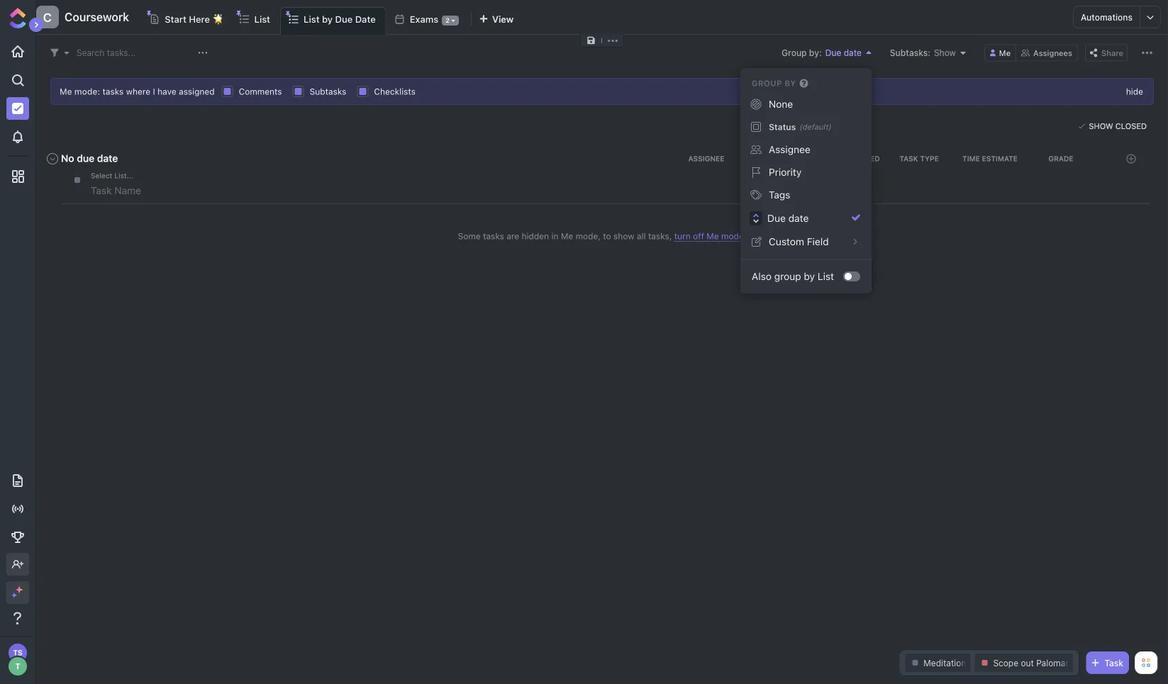 Task type: describe. For each thing, give the bounding box(es) containing it.
due for date
[[335, 14, 353, 25]]

none button
[[746, 93, 866, 116]]

2 vertical spatial me
[[707, 231, 719, 241]]

me for me
[[999, 49, 1011, 58]]

custom field button
[[746, 231, 866, 253]]

Search tasks... text field
[[77, 43, 194, 63]]

automations button
[[1074, 6, 1140, 28]]

priority button
[[746, 161, 866, 184]]

1 vertical spatial date
[[97, 153, 118, 164]]

where
[[126, 87, 151, 96]]

show closed button
[[1075, 119, 1151, 133]]

exams link
[[410, 7, 439, 34]]

start
[[165, 14, 186, 24]]

show closed
[[1089, 122, 1147, 131]]

group
[[774, 271, 801, 282]]

due inside button
[[768, 212, 786, 224]]

group by
[[752, 79, 796, 88]]

(default)
[[800, 122, 832, 132]]

tags button
[[746, 184, 866, 206]]

list for list by due date
[[304, 14, 320, 25]]

i
[[153, 87, 155, 96]]

list link
[[254, 7, 276, 34]]

due
[[77, 153, 94, 164]]

no due date
[[61, 153, 118, 164]]

share
[[1102, 49, 1124, 58]]

date inside the 'due date' button
[[789, 212, 809, 224]]

task
[[1105, 658, 1124, 668]]

assignees
[[1034, 49, 1073, 58]]

status
[[769, 122, 796, 132]]

no
[[61, 153, 74, 164]]

🌟
[[212, 14, 222, 24]]

mode
[[721, 231, 744, 241]]

have
[[158, 87, 176, 96]]

group for group by
[[752, 79, 782, 88]]

coursework
[[65, 10, 129, 24]]

0 vertical spatial date
[[844, 48, 862, 58]]

automations
[[1081, 12, 1133, 22]]

group for group by: due date
[[782, 48, 807, 58]]

show
[[1089, 122, 1113, 131]]

comments
[[239, 87, 282, 96]]

assignees button
[[1017, 44, 1078, 61]]

none
[[769, 98, 793, 110]]

by for list
[[322, 14, 333, 25]]

checklists
[[374, 87, 416, 96]]

due date
[[768, 212, 809, 224]]



Task type: vqa. For each thing, say whether or not it's contained in the screenshot.
GROUP BY
yes



Task type: locate. For each thing, give the bounding box(es) containing it.
due for date
[[826, 48, 842, 58]]

0 horizontal spatial due
[[335, 14, 353, 25]]

1 horizontal spatial date
[[789, 212, 809, 224]]

date up the custom field
[[789, 212, 809, 224]]

0 horizontal spatial by
[[322, 14, 333, 25]]

list for list
[[254, 14, 270, 24]]

by left date on the left top
[[322, 14, 333, 25]]

due left date on the left top
[[335, 14, 353, 25]]

0 horizontal spatial date
[[97, 153, 118, 164]]

2 horizontal spatial me
[[999, 49, 1011, 58]]

search
[[77, 48, 104, 58]]

me for me mode: tasks where i have assigned
[[60, 87, 72, 96]]

2 vertical spatial due
[[768, 212, 786, 224]]

0 vertical spatial me
[[999, 49, 1011, 58]]

here
[[189, 14, 210, 24]]

1 vertical spatial due
[[826, 48, 842, 58]]

turn
[[674, 231, 691, 241]]

due right by:
[[826, 48, 842, 58]]

date
[[355, 14, 376, 25]]

1 vertical spatial by
[[785, 79, 796, 88]]

2 horizontal spatial by
[[804, 271, 815, 282]]

0 vertical spatial group
[[782, 48, 807, 58]]

list by due date
[[304, 14, 376, 25]]

0 horizontal spatial me
[[60, 87, 72, 96]]

by:
[[809, 48, 822, 58]]

tasks
[[103, 87, 124, 96]]

me left mode:
[[60, 87, 72, 96]]

by up none
[[785, 79, 796, 88]]

status (default)
[[769, 122, 832, 132]]

search tasks...
[[77, 48, 136, 58]]

me right off
[[707, 231, 719, 241]]

list right 🌟
[[254, 14, 270, 24]]

0 vertical spatial by
[[322, 14, 333, 25]]

me button
[[984, 44, 1017, 61]]

off
[[693, 231, 704, 241]]

assignee button
[[746, 138, 866, 161]]

list down field
[[818, 271, 834, 282]]

assignee
[[769, 144, 811, 155]]

2 horizontal spatial date
[[844, 48, 862, 58]]

exams
[[410, 14, 439, 24]]

group up none
[[752, 79, 782, 88]]

me left assignees button at top
[[999, 49, 1011, 58]]

also group by list button
[[746, 265, 843, 288]]

subtasks
[[310, 87, 346, 96]]

list by due date link
[[304, 8, 381, 34]]

due date button
[[746, 206, 866, 231]]

1 vertical spatial me
[[60, 87, 72, 96]]

share button
[[1085, 44, 1128, 61]]

mode:
[[74, 87, 100, 96]]

group by: due date
[[782, 48, 862, 58]]

1 horizontal spatial due
[[768, 212, 786, 224]]

start here 🌟 link
[[165, 7, 227, 34]]

1 horizontal spatial me
[[707, 231, 719, 241]]

Task Name text field
[[91, 178, 1150, 204]]

2 horizontal spatial list
[[818, 271, 834, 282]]

group left by:
[[782, 48, 807, 58]]

list right list link
[[304, 14, 320, 25]]

by right group
[[804, 271, 815, 282]]

1 vertical spatial group
[[752, 79, 782, 88]]

custom
[[769, 236, 804, 248]]

by for group
[[785, 79, 796, 88]]

1 horizontal spatial by
[[785, 79, 796, 88]]

0 horizontal spatial list
[[254, 14, 270, 24]]

2 vertical spatial by
[[804, 271, 815, 282]]

date right by:
[[844, 48, 862, 58]]

priority
[[769, 166, 802, 178]]

by
[[322, 14, 333, 25], [785, 79, 796, 88], [804, 271, 815, 282]]

2 horizontal spatial due
[[826, 48, 842, 58]]

coursework button
[[59, 1, 129, 33]]

closed
[[1116, 122, 1147, 131]]

by inside the list by due date link
[[322, 14, 333, 25]]

custom field
[[769, 236, 829, 248]]

me inside button
[[999, 49, 1011, 58]]

me
[[999, 49, 1011, 58], [60, 87, 72, 96], [707, 231, 719, 241]]

date right due
[[97, 153, 118, 164]]

by inside also group by list button
[[804, 271, 815, 282]]

0 vertical spatial due
[[335, 14, 353, 25]]

turn off me mode link
[[674, 231, 744, 242]]

also
[[752, 271, 772, 282]]

list
[[254, 14, 270, 24], [304, 14, 320, 25], [818, 271, 834, 282]]

field
[[807, 236, 829, 248]]

group
[[782, 48, 807, 58], [752, 79, 782, 88]]

me mode: tasks where i have assigned
[[60, 87, 215, 96]]

assigned
[[179, 87, 215, 96]]

2 vertical spatial date
[[789, 212, 809, 224]]

due
[[335, 14, 353, 25], [826, 48, 842, 58], [768, 212, 786, 224]]

due down "tags"
[[768, 212, 786, 224]]

tasks...
[[107, 48, 136, 58]]

1 horizontal spatial list
[[304, 14, 320, 25]]

also group by list
[[752, 271, 834, 282]]

start here 🌟
[[165, 14, 222, 24]]

date
[[844, 48, 862, 58], [97, 153, 118, 164], [789, 212, 809, 224]]

tags
[[769, 189, 791, 201]]

list inside button
[[818, 271, 834, 282]]

turn off me mode
[[674, 231, 744, 241]]



